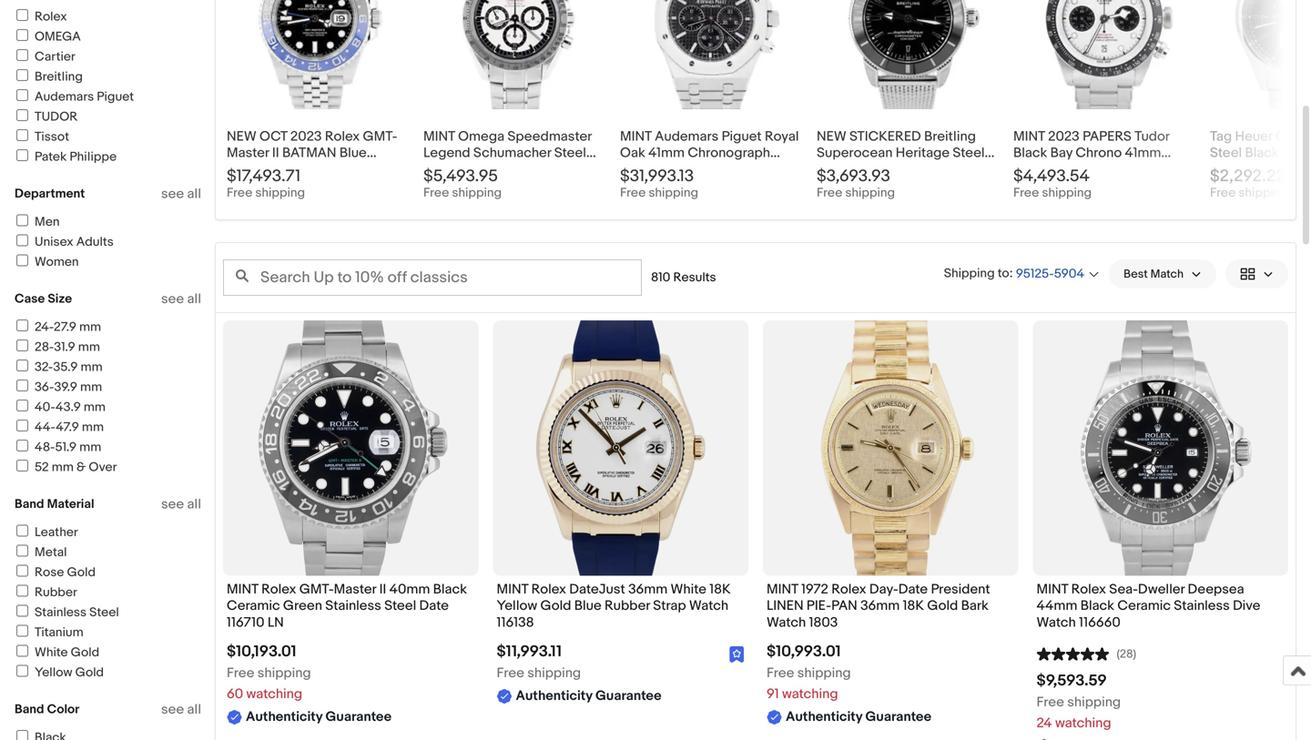 Task type: vqa. For each thing, say whether or not it's contained in the screenshot.
Ceramic corresponding to Stainless
yes



Task type: describe. For each thing, give the bounding box(es) containing it.
see all for unisex adults
[[161, 186, 201, 202]]

28-31.9 mm link
[[14, 340, 100, 355]]

tudor
[[35, 109, 78, 125]]

band for band color
[[15, 702, 44, 718]]

free for $5,493.95
[[423, 185, 449, 201]]

116138
[[497, 615, 534, 631]]

40-
[[35, 400, 56, 415]]

1972
[[801, 581, 828, 598]]

mm for 36-39.9 mm
[[80, 380, 102, 395]]

leather
[[35, 525, 78, 540]]

free for $3,693.93
[[817, 185, 842, 201]]

mm for 40-43.9 mm
[[84, 400, 106, 415]]

$31,993.13 free shipping
[[620, 166, 698, 201]]

tag heuer carrera stainless steel black 41mm date automatic watch car2110.ba0724 image
[[1210, 0, 1311, 109]]

Tissot checkbox
[[16, 129, 28, 141]]

36-
[[35, 380, 54, 395]]

mint rolex gmt-master ii 40mm black ceramic green stainless steel date 116710 ln
[[227, 581, 467, 631]]

rose gold
[[35, 565, 96, 580]]

24-27.9 mm checkbox
[[16, 320, 28, 331]]

new oct 2023 rolex gmt-master ii batman blue jubilee 40mm watch 126710 blnr b+p image
[[227, 0, 409, 109]]

unisex adults link
[[14, 234, 114, 250]]

OMEGA checkbox
[[16, 29, 28, 41]]

rolex for mint rolex datejust 36mm white 18k yellow gold blue rubber strap watch 116138
[[531, 581, 566, 598]]

authenticity guarantee for $10,993.01
[[786, 709, 932, 725]]

48-
[[35, 440, 55, 455]]

ln
[[268, 615, 284, 631]]

cartier
[[35, 49, 75, 65]]

gold for rose gold
[[67, 565, 96, 580]]

unisex adults
[[35, 234, 114, 250]]

24-27.9 mm link
[[14, 320, 101, 335]]

Rubber checkbox
[[16, 585, 28, 597]]

pan
[[831, 598, 858, 614]]

rolex link
[[14, 9, 67, 25]]

44-47.9 mm checkbox
[[16, 420, 28, 432]]

authenticity for $10,193.01
[[246, 709, 323, 725]]

dweller
[[1138, 581, 1185, 598]]

31.9
[[54, 340, 75, 355]]

shipping for $10,193.01
[[257, 665, 311, 682]]

band color
[[15, 702, 79, 718]]

see for 28-31.9 mm
[[161, 291, 184, 307]]

$10,193.01
[[227, 642, 296, 662]]

see all for metal
[[161, 496, 201, 513]]

4 see from the top
[[161, 702, 184, 718]]

all for 28-31.9 mm
[[187, 291, 201, 307]]

mint rolex sea-dweller deepsea 44mm black ceramic stainless dive watch 116660 image
[[1033, 321, 1288, 576]]

stainless inside the 'mint rolex gmt-master ii 40mm black ceramic green stainless steel date 116710 ln'
[[325, 598, 381, 614]]

yellow inside "mint rolex datejust 36mm white 18k yellow gold blue rubber strap watch 116138"
[[497, 598, 537, 614]]

mint 1972 rolex day-date president linen pie-pan 36mm 18k gold bark watch 1803 image
[[763, 321, 1018, 576]]

patek philippe link
[[14, 149, 117, 165]]

&
[[77, 460, 86, 475]]

116660
[[1079, 615, 1121, 631]]

metal
[[35, 545, 67, 560]]

mint 1972 rolex day-date president linen pie-pan 36mm 18k gold bark watch 1803
[[767, 581, 990, 631]]

4 all from the top
[[187, 702, 201, 718]]

rose gold link
[[14, 565, 96, 580]]

sea-
[[1109, 581, 1138, 598]]

52 mm & Over checkbox
[[16, 460, 28, 472]]

$2,292.22 free shipping
[[1210, 166, 1288, 201]]

shipping to : 95125-5904
[[944, 266, 1085, 282]]

see for unisex adults
[[161, 186, 184, 202]]

free shipping
[[497, 665, 581, 682]]

$4,493.54
[[1013, 166, 1090, 186]]

18k inside mint 1972 rolex day-date president linen pie-pan 36mm 18k gold bark watch 1803
[[903, 598, 924, 614]]

White Gold checkbox
[[16, 645, 28, 657]]

4 see all from the top
[[161, 702, 201, 718]]

free for $17,493.71
[[227, 185, 252, 201]]

Enter your search keyword text field
[[223, 260, 642, 296]]

36-39.9 mm checkbox
[[16, 380, 28, 392]]

date inside the 'mint rolex gmt-master ii 40mm black ceramic green stainless steel date 116710 ln'
[[419, 598, 449, 614]]

department
[[15, 186, 85, 202]]

rolex for mint rolex gmt-master ii 40mm black ceramic green stainless steel date 116710 ln
[[261, 581, 296, 598]]

to
[[998, 266, 1009, 281]]

40mm
[[389, 581, 430, 598]]

breitling
[[35, 69, 83, 85]]

match
[[1151, 267, 1184, 281]]

gold for white gold
[[71, 645, 99, 661]]

32-35.9 mm
[[35, 360, 103, 375]]

gold inside "mint rolex datejust 36mm white 18k yellow gold blue rubber strap watch 116138"
[[540, 598, 571, 614]]

Metal checkbox
[[16, 545, 28, 557]]

case
[[15, 291, 45, 307]]

authenticity guarantee for $10,193.01
[[246, 709, 392, 725]]

new stickered breitling superocean heritage steel 44mm black watch ab2030 b+p image
[[817, 0, 999, 109]]

40-43.9 mm
[[35, 400, 106, 415]]

24-
[[35, 320, 54, 335]]

Rolex checkbox
[[16, 9, 28, 21]]

$5,493.95
[[423, 166, 498, 186]]

tissot link
[[14, 129, 69, 145]]

black for date
[[433, 581, 467, 598]]

Patek Philippe checkbox
[[16, 149, 28, 161]]

stainless inside mint rolex sea-dweller deepsea 44mm black ceramic stainless dive watch 116660
[[1174, 598, 1230, 614]]

$10,993.01 free shipping 91 watching
[[767, 642, 851, 703]]

white gold link
[[14, 645, 99, 661]]

see for metal
[[161, 496, 184, 513]]

shipping for $10,993.01
[[797, 665, 851, 682]]

mm left the &
[[52, 460, 74, 475]]

date inside mint 1972 rolex day-date president linen pie-pan 36mm 18k gold bark watch 1803
[[898, 581, 928, 598]]

band for band material
[[15, 497, 44, 512]]

blue
[[574, 598, 602, 614]]

0 horizontal spatial rubber
[[35, 585, 77, 601]]

gold inside mint 1972 rolex day-date president linen pie-pan 36mm 18k gold bark watch 1803
[[927, 598, 958, 614]]

52
[[35, 460, 49, 475]]

bark
[[961, 598, 989, 614]]

$10,193.01 free shipping 60 watching
[[227, 642, 311, 703]]

gold for yellow gold
[[75, 665, 104, 681]]

authenticity guarantee for $11,993.11
[[516, 688, 662, 704]]

free for $10,993.01
[[767, 665, 794, 682]]

adults
[[76, 234, 114, 250]]

36mm inside "mint rolex datejust 36mm white 18k yellow gold blue rubber strap watch 116138"
[[628, 581, 668, 598]]

shipping
[[944, 266, 995, 281]]

strap
[[653, 598, 686, 614]]

datejust
[[569, 581, 625, 598]]

35.9
[[53, 360, 78, 375]]

watch inside mint rolex sea-dweller deepsea 44mm black ceramic stainless dive watch 116660
[[1037, 615, 1076, 631]]

mint rolex datejust 36mm white 18k yellow gold blue rubber strap watch 116138 image
[[493, 321, 748, 576]]

$3,693.93
[[817, 166, 891, 186]]

shipping for $2,292.22
[[1239, 185, 1288, 201]]

rolex up omega 'link'
[[35, 9, 67, 25]]

mint 2023 papers tudor black bay chrono 41mm white panda steel watch 79360 b+p image
[[1013, 0, 1196, 109]]

shipping for $31,993.13
[[649, 185, 698, 201]]

52 mm & over link
[[14, 460, 117, 475]]

mint for $10,993.01
[[767, 581, 798, 598]]

Women checkbox
[[16, 255, 28, 266]]

dive
[[1233, 598, 1261, 614]]

$9,593.59 free shipping 24 watching
[[1037, 672, 1121, 732]]

tissot
[[35, 129, 69, 145]]

mm for 32-35.9 mm
[[81, 360, 103, 375]]

40-43.9 mm checkbox
[[16, 400, 28, 412]]

watching for $10,193.01
[[246, 686, 302, 703]]

Audemars Piguet checkbox
[[16, 89, 28, 101]]

free for $4,493.54
[[1013, 185, 1039, 201]]

view: gallery view image
[[1240, 265, 1274, 284]]

see all button for unisex adults
[[161, 186, 201, 202]]

44-47.9 mm link
[[14, 420, 104, 435]]

$2,292.22
[[1210, 166, 1285, 186]]

0 horizontal spatial stainless
[[35, 605, 87, 621]]

48-51.9 mm
[[35, 440, 101, 455]]

watch inside mint 1972 rolex day-date president linen pie-pan 36mm 18k gold bark watch 1803
[[767, 615, 806, 631]]

day-
[[870, 581, 898, 598]]

36-39.9 mm
[[35, 380, 102, 395]]

:
[[1009, 266, 1013, 281]]

white gold
[[35, 645, 99, 661]]

32-35.9 mm checkbox
[[16, 360, 28, 372]]

Men checkbox
[[16, 214, 28, 226]]

44mm
[[1037, 598, 1078, 614]]

48-51.9 mm checkbox
[[16, 440, 28, 452]]



Task type: locate. For each thing, give the bounding box(es) containing it.
patek
[[35, 149, 67, 165]]

2 horizontal spatial authenticity
[[786, 709, 862, 725]]

steel up white gold
[[89, 605, 119, 621]]

mm up the &
[[79, 440, 101, 455]]

2 horizontal spatial watch
[[1037, 615, 1076, 631]]

rolex
[[35, 9, 67, 25], [261, 581, 296, 598], [531, 581, 566, 598], [832, 581, 866, 598], [1071, 581, 1106, 598]]

shipping for $5,493.95
[[452, 185, 502, 201]]

Stainless Steel checkbox
[[16, 605, 28, 617]]

2 mint from the left
[[497, 581, 528, 598]]

36mm down day-
[[861, 598, 900, 614]]

rubber
[[35, 585, 77, 601], [605, 598, 650, 614]]

unisex
[[35, 234, 73, 250]]

$10,993.01
[[767, 642, 841, 662]]

mint rolex sea-dweller deepsea 44mm black ceramic stainless dive watch 116660 link
[[1037, 581, 1285, 636]]

steel down 40mm
[[384, 598, 416, 614]]

5904
[[1054, 266, 1085, 282]]

watch down 44mm
[[1037, 615, 1076, 631]]

0 horizontal spatial 36mm
[[628, 581, 668, 598]]

1 horizontal spatial ceramic
[[1118, 598, 1171, 614]]

free for $2,292.22
[[1210, 185, 1236, 201]]

1 horizontal spatial guarantee
[[596, 688, 662, 704]]

black for 116660
[[1081, 598, 1115, 614]]

authenticity down $10,993.01 free shipping 91 watching
[[786, 709, 862, 725]]

mint omega speedmaster legend schumacher steel 42mm white watch 3506.31.00 b+p image
[[423, 0, 606, 109]]

band material
[[15, 497, 94, 512]]

1 vertical spatial white
[[35, 645, 68, 661]]

2 ceramic from the left
[[1118, 598, 1171, 614]]

mint up linen
[[767, 581, 798, 598]]

1 see from the top
[[161, 186, 184, 202]]

28-31.9 mm checkbox
[[16, 340, 28, 351]]

steel
[[384, 598, 416, 614], [89, 605, 119, 621]]

27.9
[[54, 320, 76, 335]]

mint audemars piguet royal oak 41mm chronograph black watch 26320st.oo.1220st.01 image
[[620, 0, 802, 109]]

authenticity guarantee down $10,193.01 free shipping 60 watching
[[246, 709, 392, 725]]

1 horizontal spatial 36mm
[[861, 598, 900, 614]]

[object undefined] image
[[730, 646, 745, 663], [730, 647, 745, 663]]

mm right 43.9
[[84, 400, 106, 415]]

results
[[673, 270, 716, 285]]

gold left blue
[[540, 598, 571, 614]]

Black checkbox
[[16, 730, 28, 740]]

stainless up titanium
[[35, 605, 87, 621]]

rubber down rose gold 'link'
[[35, 585, 77, 601]]

omega link
[[14, 29, 81, 45]]

1 all from the top
[[187, 186, 201, 202]]

Titanium checkbox
[[16, 625, 28, 637]]

yellow down the white gold link
[[35, 665, 72, 681]]

free inside $4,493.54 free shipping
[[1013, 185, 1039, 201]]

91
[[767, 686, 779, 703]]

deepsea
[[1188, 581, 1244, 598]]

$17,493.71
[[227, 166, 301, 186]]

mint rolex gmt-master ii 40mm black ceramic green stainless steel date 116710 ln image
[[223, 321, 478, 576]]

39.9
[[54, 380, 77, 395]]

mint for $11,993.11
[[497, 581, 528, 598]]

shipping inside $10,193.01 free shipping 60 watching
[[257, 665, 311, 682]]

0 horizontal spatial white
[[35, 645, 68, 661]]

0 horizontal spatial watch
[[689, 598, 729, 614]]

women
[[35, 255, 79, 270]]

1 vertical spatial band
[[15, 702, 44, 718]]

black inside mint rolex sea-dweller deepsea 44mm black ceramic stainless dive watch 116660
[[1081, 598, 1115, 614]]

32-35.9 mm link
[[14, 360, 103, 375]]

free for $10,193.01
[[227, 665, 254, 682]]

2 horizontal spatial stainless
[[1174, 598, 1230, 614]]

36-39.9 mm link
[[14, 380, 102, 395]]

watching for $9,593.59
[[1055, 715, 1111, 732]]

mm for 44-47.9 mm
[[82, 420, 104, 435]]

5 out of 5 stars image
[[1037, 645, 1110, 662]]

TUDOR checkbox
[[16, 109, 28, 121]]

rose
[[35, 565, 64, 580]]

3 all from the top
[[187, 496, 201, 513]]

free inside $3,693.93 free shipping
[[817, 185, 842, 201]]

1 horizontal spatial authenticity guarantee
[[516, 688, 662, 704]]

3 mint from the left
[[767, 581, 798, 598]]

shipping inside $17,493.71 free shipping
[[255, 185, 305, 201]]

51.9
[[55, 440, 77, 455]]

gold down president
[[927, 598, 958, 614]]

0 horizontal spatial 18k
[[710, 581, 731, 598]]

gold right "rose"
[[67, 565, 96, 580]]

mm
[[79, 320, 101, 335], [78, 340, 100, 355], [81, 360, 103, 375], [80, 380, 102, 395], [84, 400, 106, 415], [82, 420, 104, 435], [79, 440, 101, 455], [52, 460, 74, 475]]

white inside "mint rolex datejust 36mm white 18k yellow gold blue rubber strap watch 116138"
[[671, 581, 707, 598]]

0 vertical spatial yellow
[[497, 598, 537, 614]]

yellow gold link
[[14, 665, 104, 681]]

1 horizontal spatial watch
[[767, 615, 806, 631]]

Unisex Adults checkbox
[[16, 234, 28, 246]]

$4,493.54 free shipping
[[1013, 166, 1092, 201]]

watching for $10,993.01
[[782, 686, 838, 703]]

best
[[1124, 267, 1148, 281]]

24
[[1037, 715, 1052, 732]]

band up black checkbox
[[15, 702, 44, 718]]

case size
[[15, 291, 72, 307]]

free inside $31,993.13 free shipping
[[620, 185, 646, 201]]

0 horizontal spatial yellow
[[35, 665, 72, 681]]

ceramic inside mint rolex sea-dweller deepsea 44mm black ceramic stainless dive watch 116660
[[1118, 598, 1171, 614]]

date down 40mm
[[419, 598, 449, 614]]

breitling link
[[14, 69, 83, 85]]

watching inside $9,593.59 free shipping 24 watching
[[1055, 715, 1111, 732]]

0 horizontal spatial watching
[[246, 686, 302, 703]]

rolex inside "mint rolex datejust 36mm white 18k yellow gold blue rubber strap watch 116138"
[[531, 581, 566, 598]]

36mm up 'strap'
[[628, 581, 668, 598]]

shipping for $17,493.71
[[255, 185, 305, 201]]

shipping inside $3,693.93 free shipping
[[845, 185, 895, 201]]

1 horizontal spatial 18k
[[903, 598, 924, 614]]

Leather checkbox
[[16, 525, 28, 537]]

see all button for 28-31.9 mm
[[161, 291, 201, 307]]

free for $31,993.13
[[620, 185, 646, 201]]

ceramic for green
[[227, 598, 280, 614]]

white down titanium link
[[35, 645, 68, 661]]

watch inside "mint rolex datejust 36mm white 18k yellow gold blue rubber strap watch 116138"
[[689, 598, 729, 614]]

all for metal
[[187, 496, 201, 513]]

1 horizontal spatial authenticity
[[516, 688, 593, 704]]

titanium link
[[14, 625, 84, 641]]

authenticity guarantee down free shipping
[[516, 688, 662, 704]]

rolex left sea-
[[1071, 581, 1106, 598]]

shipping inside $5,493.95 free shipping
[[452, 185, 502, 201]]

mint inside mint rolex sea-dweller deepsea 44mm black ceramic stainless dive watch 116660
[[1037, 581, 1068, 598]]

1 horizontal spatial yellow
[[497, 598, 537, 614]]

mm right 27.9
[[79, 320, 101, 335]]

rolex up 116138
[[531, 581, 566, 598]]

shipping inside $4,493.54 free shipping
[[1042, 185, 1092, 201]]

4 mint from the left
[[1037, 581, 1068, 598]]

band
[[15, 497, 44, 512], [15, 702, 44, 718]]

2 horizontal spatial guarantee
[[866, 709, 932, 725]]

rolex up green
[[261, 581, 296, 598]]

mint for $10,193.01
[[227, 581, 258, 598]]

watch
[[689, 598, 729, 614], [767, 615, 806, 631], [1037, 615, 1076, 631]]

mint up 44mm
[[1037, 581, 1068, 598]]

mint inside "mint rolex datejust 36mm white 18k yellow gold blue rubber strap watch 116138"
[[497, 581, 528, 598]]

1 horizontal spatial rubber
[[605, 598, 650, 614]]

(28) link
[[1037, 645, 1136, 662]]

rolex up pan
[[832, 581, 866, 598]]

free inside $10,193.01 free shipping 60 watching
[[227, 665, 254, 682]]

mint
[[227, 581, 258, 598], [497, 581, 528, 598], [767, 581, 798, 598], [1037, 581, 1068, 598]]

0 vertical spatial white
[[671, 581, 707, 598]]

free inside $5,493.95 free shipping
[[423, 185, 449, 201]]

audemars piguet
[[35, 89, 134, 105]]

36mm
[[628, 581, 668, 598], [861, 598, 900, 614]]

black inside the 'mint rolex gmt-master ii 40mm black ceramic green stainless steel date 116710 ln'
[[433, 581, 467, 598]]

2 see all from the top
[[161, 291, 201, 307]]

rolex inside mint 1972 rolex day-date president linen pie-pan 36mm 18k gold bark watch 1803
[[832, 581, 866, 598]]

audemars
[[35, 89, 94, 105]]

rubber down datejust at the bottom left of the page
[[605, 598, 650, 614]]

Breitling checkbox
[[16, 69, 28, 81]]

Yellow Gold checkbox
[[16, 665, 28, 677]]

0 horizontal spatial authenticity guarantee
[[246, 709, 392, 725]]

all for unisex adults
[[187, 186, 201, 202]]

gold up yellow gold
[[71, 645, 99, 661]]

stainless down deepsea
[[1174, 598, 1230, 614]]

36mm inside mint 1972 rolex day-date president linen pie-pan 36mm 18k gold bark watch 1803
[[861, 598, 900, 614]]

24-27.9 mm
[[35, 320, 101, 335]]

color
[[47, 702, 79, 718]]

43.9
[[56, 400, 81, 415]]

women link
[[14, 255, 79, 270]]

watching inside $10,193.01 free shipping 60 watching
[[246, 686, 302, 703]]

shipping inside $9,593.59 free shipping 24 watching
[[1067, 694, 1121, 711]]

0 horizontal spatial ceramic
[[227, 598, 280, 614]]

1 ceramic from the left
[[227, 598, 280, 614]]

1 horizontal spatial watching
[[782, 686, 838, 703]]

white
[[671, 581, 707, 598], [35, 645, 68, 661]]

2 all from the top
[[187, 291, 201, 307]]

mint rolex sea-dweller deepsea 44mm black ceramic stainless dive watch 116660
[[1037, 581, 1261, 631]]

steel inside the 'mint rolex gmt-master ii 40mm black ceramic green stainless steel date 116710 ln'
[[384, 598, 416, 614]]

1 horizontal spatial steel
[[384, 598, 416, 614]]

shipping for $4,493.54
[[1042, 185, 1092, 201]]

stainless steel link
[[14, 605, 119, 621]]

rubber inside "mint rolex datejust 36mm white 18k yellow gold blue rubber strap watch 116138"
[[605, 598, 650, 614]]

master
[[334, 581, 376, 598]]

free inside $9,593.59 free shipping 24 watching
[[1037, 694, 1064, 711]]

1 see all button from the top
[[161, 186, 201, 202]]

see
[[161, 186, 184, 202], [161, 291, 184, 307], [161, 496, 184, 513], [161, 702, 184, 718]]

0 horizontal spatial steel
[[89, 605, 119, 621]]

band up leather option
[[15, 497, 44, 512]]

1 horizontal spatial black
[[1081, 598, 1115, 614]]

date left president
[[898, 581, 928, 598]]

0 vertical spatial band
[[15, 497, 44, 512]]

ceramic for stainless
[[1118, 598, 1171, 614]]

size
[[48, 291, 72, 307]]

authenticity for $11,993.11
[[516, 688, 593, 704]]

mm for 24-27.9 mm
[[79, 320, 101, 335]]

watching inside $10,993.01 free shipping 91 watching
[[782, 686, 838, 703]]

shipping for $3,693.93
[[845, 185, 895, 201]]

1803
[[809, 615, 838, 631]]

watching right 24
[[1055, 715, 1111, 732]]

gold down white gold
[[75, 665, 104, 681]]

authenticity for $10,993.01
[[786, 709, 862, 725]]

guarantee for $11,993.11
[[596, 688, 662, 704]]

2 horizontal spatial watching
[[1055, 715, 1111, 732]]

mint inside mint 1972 rolex day-date president linen pie-pan 36mm 18k gold bark watch 1803
[[767, 581, 798, 598]]

2 horizontal spatial authenticity guarantee
[[786, 709, 932, 725]]

0 horizontal spatial date
[[419, 598, 449, 614]]

free
[[227, 185, 252, 201], [423, 185, 449, 201], [620, 185, 646, 201], [817, 185, 842, 201], [1013, 185, 1039, 201], [1210, 185, 1236, 201], [227, 665, 254, 682], [497, 665, 524, 682], [767, 665, 794, 682], [1037, 694, 1064, 711]]

mm for 48-51.9 mm
[[79, 440, 101, 455]]

mm for 28-31.9 mm
[[78, 340, 100, 355]]

philippe
[[70, 149, 117, 165]]

2 see all button from the top
[[161, 291, 201, 307]]

rolex inside the 'mint rolex gmt-master ii 40mm black ceramic green stainless steel date 116710 ln'
[[261, 581, 296, 598]]

44-
[[35, 420, 56, 435]]

0 horizontal spatial authenticity
[[246, 709, 323, 725]]

mm right 39.9
[[80, 380, 102, 395]]

authenticity guarantee down $10,993.01 free shipping 91 watching
[[786, 709, 932, 725]]

free inside $17,493.71 free shipping
[[227, 185, 252, 201]]

see all
[[161, 186, 201, 202], [161, 291, 201, 307], [161, 496, 201, 513], [161, 702, 201, 718]]

black
[[433, 581, 467, 598], [1081, 598, 1115, 614]]

18k inside "mint rolex datejust 36mm white 18k yellow gold blue rubber strap watch 116138"
[[710, 581, 731, 598]]

yellow gold
[[35, 665, 104, 681]]

mint rolex datejust 36mm white 18k yellow gold blue rubber strap watch 116138
[[497, 581, 731, 631]]

mm right the '47.9'
[[82, 420, 104, 435]]

0 horizontal spatial guarantee
[[326, 709, 392, 725]]

see all button for metal
[[161, 496, 201, 513]]

ceramic inside the 'mint rolex gmt-master ii 40mm black ceramic green stainless steel date 116710 ln'
[[227, 598, 280, 614]]

watching
[[246, 686, 302, 703], [782, 686, 838, 703], [1055, 715, 1111, 732]]

28-
[[35, 340, 54, 355]]

black up 116660
[[1081, 598, 1115, 614]]

rubber link
[[14, 585, 77, 601]]

810
[[651, 270, 671, 285]]

rolex inside mint rolex sea-dweller deepsea 44mm black ceramic stainless dive watch 116660
[[1071, 581, 1106, 598]]

1 horizontal spatial date
[[898, 581, 928, 598]]

$11,993.11
[[497, 642, 562, 662]]

cartier link
[[14, 49, 75, 65]]

mint up 116710
[[227, 581, 258, 598]]

watching right "91"
[[782, 686, 838, 703]]

Rose Gold checkbox
[[16, 565, 28, 577]]

18k
[[710, 581, 731, 598], [903, 598, 924, 614]]

$9,593.59
[[1037, 672, 1107, 691]]

white up 'strap'
[[671, 581, 707, 598]]

mint inside the 'mint rolex gmt-master ii 40mm black ceramic green stainless steel date 116710 ln'
[[227, 581, 258, 598]]

authenticity down $10,193.01 free shipping 60 watching
[[246, 709, 323, 725]]

1 see all from the top
[[161, 186, 201, 202]]

40-43.9 mm link
[[14, 400, 106, 415]]

see all for 28-31.9 mm
[[161, 291, 201, 307]]

free inside $2,292.22 free shipping
[[1210, 185, 1236, 201]]

leather link
[[14, 525, 78, 540]]

omega
[[35, 29, 81, 45]]

2 band from the top
[[15, 702, 44, 718]]

free for $9,593.59
[[1037, 694, 1064, 711]]

rolex for mint rolex sea-dweller deepsea 44mm black ceramic stainless dive watch 116660
[[1071, 581, 1106, 598]]

ceramic down dweller
[[1118, 598, 1171, 614]]

stainless down master
[[325, 598, 381, 614]]

1 [object undefined] image from the top
[[730, 646, 745, 663]]

yellow up 116138
[[497, 598, 537, 614]]

men
[[35, 214, 60, 230]]

ii
[[379, 581, 386, 598]]

3 see from the top
[[161, 496, 184, 513]]

watch down linen
[[767, 615, 806, 631]]

$5,493.95 free shipping
[[423, 166, 502, 201]]

free inside $10,993.01 free shipping 91 watching
[[767, 665, 794, 682]]

2 [object undefined] image from the top
[[730, 647, 745, 663]]

shipping inside $10,993.01 free shipping 91 watching
[[797, 665, 851, 682]]

52 mm & over
[[35, 460, 117, 475]]

3 see all button from the top
[[161, 496, 201, 513]]

4 see all button from the top
[[161, 702, 201, 718]]

shipping inside $2,292.22 free shipping
[[1239, 185, 1288, 201]]

guarantee for $10,193.01
[[326, 709, 392, 725]]

mm right 31.9
[[78, 340, 100, 355]]

shipping for $9,593.59
[[1067, 694, 1121, 711]]

Cartier checkbox
[[16, 49, 28, 61]]

810 results
[[651, 270, 716, 285]]

0 horizontal spatial black
[[433, 581, 467, 598]]

1 vertical spatial yellow
[[35, 665, 72, 681]]

mint up 116138
[[497, 581, 528, 598]]

shipping inside $31,993.13 free shipping
[[649, 185, 698, 201]]

3 see all from the top
[[161, 496, 201, 513]]

watching right 60
[[246, 686, 302, 703]]

ceramic up 116710
[[227, 598, 280, 614]]

mint rolex datejust 36mm white 18k yellow gold blue rubber strap watch 116138 link
[[497, 581, 745, 636]]

2 see from the top
[[161, 291, 184, 307]]

1 horizontal spatial stainless
[[325, 598, 381, 614]]

black right 40mm
[[433, 581, 467, 598]]

audemars piguet link
[[14, 89, 134, 105]]

watch right 'strap'
[[689, 598, 729, 614]]

mm right 35.9
[[81, 360, 103, 375]]

over
[[89, 460, 117, 475]]

1 band from the top
[[15, 497, 44, 512]]

1 horizontal spatial white
[[671, 581, 707, 598]]

guarantee for $10,993.01
[[866, 709, 932, 725]]

1 mint from the left
[[227, 581, 258, 598]]

authenticity down free shipping
[[516, 688, 593, 704]]



